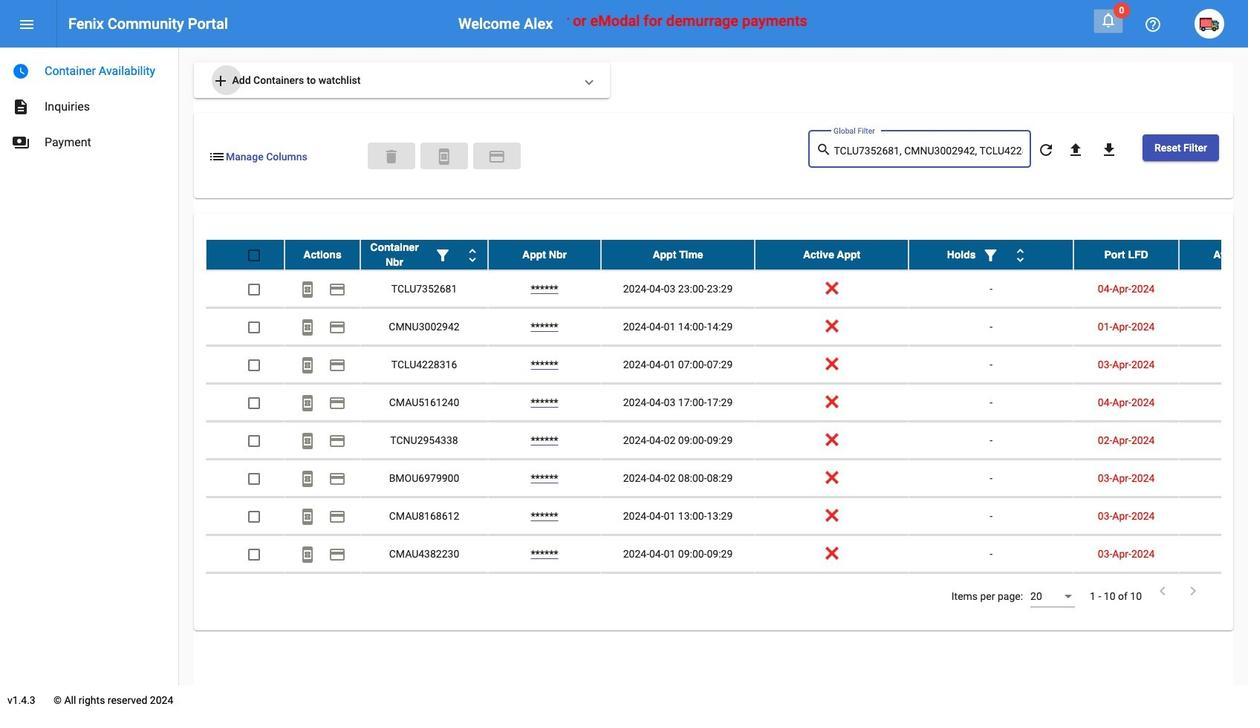 Task type: locate. For each thing, give the bounding box(es) containing it.
column header
[[285, 240, 360, 270], [360, 240, 488, 270], [488, 240, 601, 270], [601, 240, 755, 270], [755, 240, 909, 270], [909, 240, 1074, 270], [1074, 240, 1179, 270], [1179, 240, 1248, 270]]

8 row from the top
[[206, 498, 1248, 536]]

3 row from the top
[[206, 308, 1248, 346]]

navigation
[[0, 48, 178, 160]]

7 column header from the left
[[1074, 240, 1179, 270]]

row
[[206, 240, 1248, 270], [206, 270, 1248, 308], [206, 308, 1248, 346], [206, 346, 1248, 384], [206, 384, 1248, 422], [206, 422, 1248, 460], [206, 460, 1248, 498], [206, 498, 1248, 536], [206, 536, 1248, 574], [206, 574, 1248, 611]]

5 column header from the left
[[755, 240, 909, 270]]

2 row from the top
[[206, 270, 1248, 308]]

2 column header from the left
[[360, 240, 488, 270]]

grid
[[206, 240, 1248, 611]]

no color image
[[18, 16, 36, 34], [1144, 16, 1162, 34], [12, 62, 30, 80], [212, 72, 230, 90], [12, 134, 30, 152], [1067, 141, 1085, 159], [488, 148, 506, 166], [1011, 247, 1029, 265], [299, 281, 316, 299], [299, 319, 316, 337], [328, 357, 346, 375], [299, 395, 316, 413], [299, 433, 316, 450], [328, 433, 346, 450], [299, 508, 316, 526], [299, 546, 316, 564], [328, 546, 346, 564]]

no color image
[[1099, 11, 1117, 29], [12, 98, 30, 116], [816, 141, 834, 159], [1037, 141, 1055, 159], [1100, 141, 1118, 159], [208, 148, 226, 166], [435, 148, 453, 166], [434, 247, 452, 265], [464, 247, 481, 265], [982, 247, 1000, 265], [328, 281, 346, 299], [328, 319, 346, 337], [299, 357, 316, 375], [328, 395, 346, 413], [299, 471, 316, 488], [328, 471, 346, 488], [328, 508, 346, 526], [1154, 582, 1172, 600], [1184, 582, 1202, 600]]

6 column header from the left
[[909, 240, 1074, 270]]

cell
[[1179, 270, 1248, 308], [1179, 308, 1248, 345], [1179, 346, 1248, 383], [1179, 384, 1248, 421], [1179, 422, 1248, 459], [1179, 460, 1248, 497], [1179, 498, 1248, 535], [1179, 536, 1248, 573], [206, 574, 285, 611], [285, 574, 360, 611], [360, 574, 488, 611], [488, 574, 601, 611], [601, 574, 755, 611], [755, 574, 909, 611], [909, 574, 1074, 611], [1074, 574, 1179, 611], [1179, 574, 1248, 611]]

7 row from the top
[[206, 460, 1248, 498]]



Task type: describe. For each thing, give the bounding box(es) containing it.
delete image
[[382, 148, 400, 166]]

6 row from the top
[[206, 422, 1248, 460]]

3 column header from the left
[[488, 240, 601, 270]]

4 row from the top
[[206, 346, 1248, 384]]

1 row from the top
[[206, 240, 1248, 270]]

1 column header from the left
[[285, 240, 360, 270]]

4 column header from the left
[[601, 240, 755, 270]]

Global Watchlist Filter field
[[834, 146, 1023, 157]]

9 row from the top
[[206, 536, 1248, 574]]

5 row from the top
[[206, 384, 1248, 422]]

8 column header from the left
[[1179, 240, 1248, 270]]

10 row from the top
[[206, 574, 1248, 611]]



